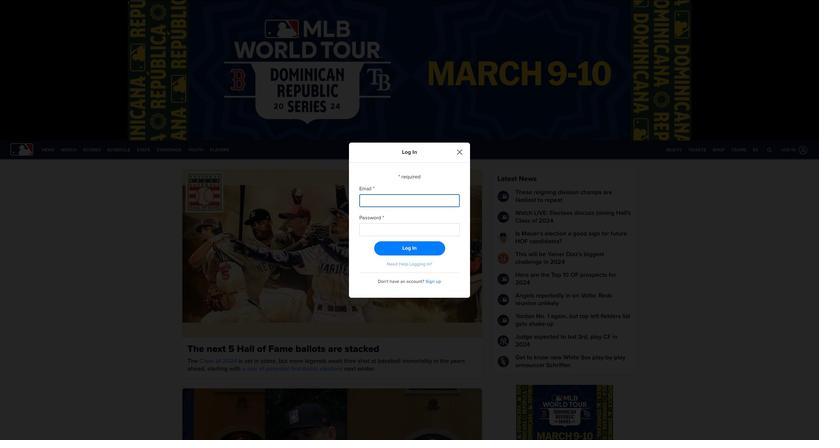 Task type: describe. For each thing, give the bounding box(es) containing it.
major league baseball image
[[10, 143, 33, 156]]

close image
[[457, 149, 463, 155]]

1 mlb image from the top
[[498, 274, 510, 285]]

j. mauer image
[[498, 232, 510, 244]]

2 mlb image from the top
[[498, 294, 510, 306]]

1 mlb image from the top
[[498, 191, 510, 203]]

3 mlb image from the top
[[498, 315, 510, 327]]

white sox image
[[498, 357, 510, 368]]

log in image
[[798, 145, 810, 156]]



Task type: vqa. For each thing, say whether or not it's contained in the screenshot.
Major League Baseball IMAGE
yes



Task type: locate. For each thing, give the bounding box(es) containing it.
dialog
[[0, 0, 820, 441]]

2 vertical spatial mlb image
[[498, 315, 510, 327]]

mlb image
[[498, 191, 510, 203], [498, 212, 510, 223], [498, 315, 510, 327]]

mlb media player group
[[182, 389, 482, 441]]

0 vertical spatial mlb image
[[498, 191, 510, 203]]

None password field
[[360, 224, 460, 236]]

advertisement element
[[517, 386, 614, 441]]

None text field
[[360, 194, 460, 207]]

secondary navigation element
[[39, 141, 232, 159]]

mlb image
[[498, 274, 510, 285], [498, 294, 510, 306]]

search image
[[768, 148, 773, 153]]

1 vertical spatial mlb image
[[498, 294, 510, 306]]

yankees image
[[498, 336, 510, 347]]

None submit
[[374, 242, 446, 256]]

astros image
[[498, 253, 510, 265]]

top navigation element
[[0, 141, 820, 159]]

2 mlb image from the top
[[498, 212, 510, 223]]

0 vertical spatial mlb image
[[498, 274, 510, 285]]

the next 5 hall of fame ballots are stacked image
[[182, 170, 482, 338]]

1 vertical spatial mlb image
[[498, 212, 510, 223]]



